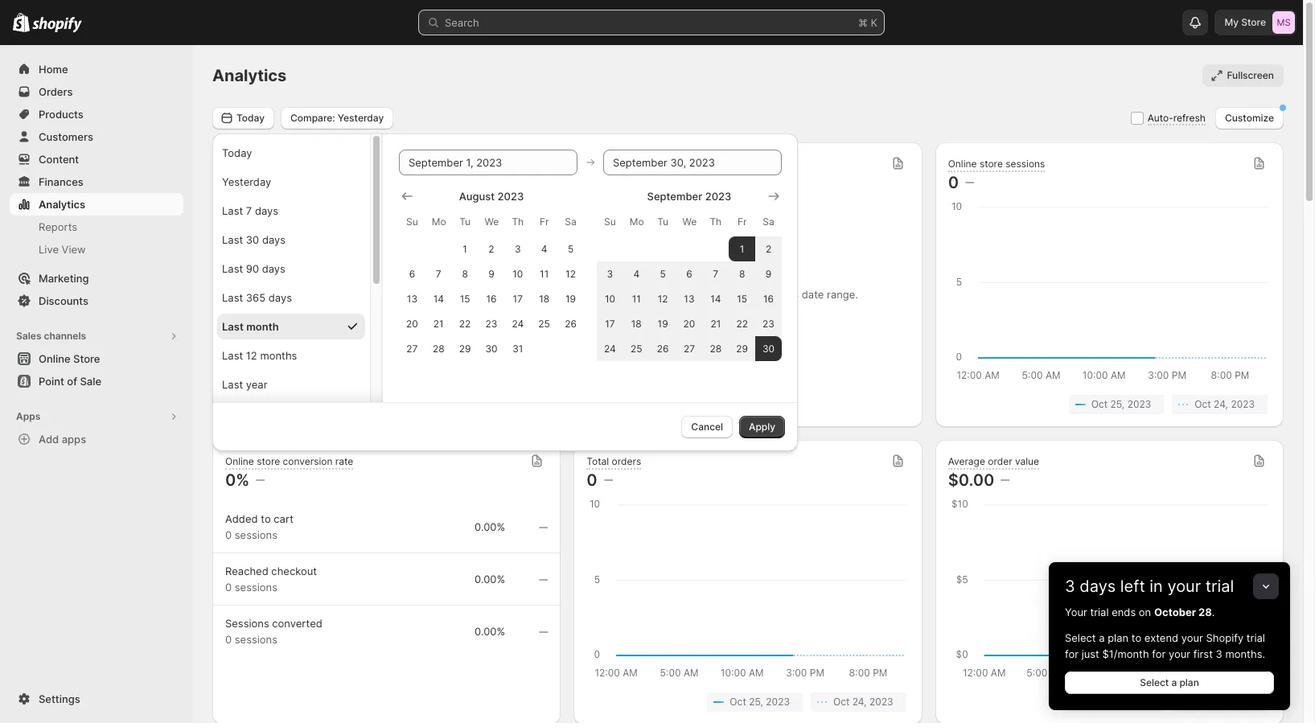 Task type: describe. For each thing, give the bounding box(es) containing it.
0 vertical spatial $0.00
[[225, 173, 272, 192]]

th for august 2023
[[512, 215, 524, 227]]

1 2 button from the left
[[478, 236, 505, 261]]

365
[[246, 291, 266, 304]]

this
[[781, 288, 799, 301]]

sunday element for september
[[597, 207, 624, 236]]

$1/month
[[1103, 648, 1150, 661]]

days for last 365 days
[[269, 291, 292, 304]]

0 horizontal spatial 25,
[[388, 398, 402, 410]]

0 horizontal spatial shopify image
[[13, 13, 30, 32]]

12 for the rightmost 12 button
[[658, 293, 668, 305]]

my store
[[1225, 16, 1267, 28]]

online store sessions button
[[949, 157, 1046, 172]]

2 7 button from the left
[[703, 261, 729, 286]]

checkout
[[271, 565, 317, 578]]

average order value
[[949, 455, 1040, 467]]

1 6 button from the left
[[399, 261, 426, 286]]

last for last 7 days
[[222, 204, 243, 217]]

orders link
[[10, 80, 183, 103]]

0 horizontal spatial 5
[[568, 243, 574, 255]]

last 30 days button
[[217, 227, 365, 252]]

products
[[39, 108, 84, 121]]

29 for 2nd 29 button
[[737, 342, 748, 354]]

0 vertical spatial 24
[[512, 317, 524, 330]]

days for last 30 days
[[262, 233, 286, 246]]

1 horizontal spatial 19 button
[[650, 311, 676, 336]]

7 for 2nd 7 'button' from the left
[[713, 268, 719, 280]]

last year
[[222, 378, 268, 391]]

20 for 19
[[684, 317, 696, 330]]

k
[[871, 16, 878, 29]]

oct 24, 2023 button for total orders
[[811, 693, 907, 712]]

1 27 button from the left
[[399, 336, 426, 361]]

months.
[[1226, 648, 1266, 661]]

1 7 button from the left
[[426, 261, 452, 286]]

was
[[670, 288, 690, 301]]

90
[[246, 262, 259, 275]]

data
[[708, 288, 730, 301]]

trial inside select a plan to extend your shopify trial for just $1/month for your first 3 months.
[[1247, 632, 1266, 645]]

september
[[647, 190, 703, 202]]

1 9 from the left
[[489, 268, 495, 280]]

0 horizontal spatial 28
[[433, 342, 445, 354]]

conversion
[[283, 455, 333, 467]]

home
[[39, 63, 68, 76]]

1 horizontal spatial 12 button
[[650, 286, 676, 311]]

0 horizontal spatial 10 button
[[505, 261, 531, 286]]

0 horizontal spatial 30
[[246, 233, 259, 246]]

0 down online store sessions dropdown button
[[949, 173, 959, 192]]

on
[[1139, 606, 1152, 619]]

1 horizontal spatial 5
[[660, 268, 666, 280]]

last month button
[[217, 313, 365, 339]]

today inside button
[[222, 146, 252, 159]]

apps
[[62, 433, 86, 446]]

no change image for sessions converted
[[539, 626, 548, 639]]

2 15 button from the left
[[729, 286, 756, 311]]

ends
[[1112, 606, 1137, 619]]

30 for second 30 button from left
[[763, 342, 775, 354]]

year
[[246, 378, 268, 391]]

0 horizontal spatial oct 24, 2023 button
[[450, 395, 545, 414]]

thursday element for august 2023
[[505, 207, 531, 236]]

online for 0%
[[225, 455, 254, 467]]

added
[[225, 513, 258, 526]]

1 horizontal spatial 4 button
[[624, 261, 650, 286]]

1 horizontal spatial 5 button
[[650, 261, 676, 286]]

31
[[513, 342, 523, 354]]

marketing link
[[10, 267, 183, 290]]

grid containing august
[[399, 188, 584, 361]]

2 22 from the left
[[737, 317, 748, 330]]

store for 0%
[[257, 455, 280, 467]]

0 vertical spatial 26
[[565, 317, 577, 330]]

added to cart 0 sessions
[[225, 513, 294, 542]]

2 6 from the left
[[687, 268, 693, 280]]

my
[[1225, 16, 1239, 28]]

fr for september 2023
[[738, 215, 747, 227]]

1 horizontal spatial 24 button
[[597, 336, 624, 361]]

last for last 90 days
[[222, 262, 243, 275]]

no change image for total orders
[[604, 474, 613, 487]]

to inside select a plan to extend your shopify trial for just $1/month for your first 3 months.
[[1132, 632, 1142, 645]]

no
[[693, 288, 705, 301]]

2 16 from the left
[[764, 293, 774, 305]]

oct 25, 2023 button for total orders
[[708, 693, 803, 712]]

last 12 months
[[222, 349, 297, 362]]

oct 24, 2023 for total orders
[[834, 696, 894, 708]]

search
[[445, 16, 479, 29]]

2 23 from the left
[[763, 317, 775, 330]]

plan for select a plan to extend your shopify trial for just $1/month for your first 3 months.
[[1108, 632, 1129, 645]]

refresh
[[1174, 112, 1206, 124]]

average
[[949, 455, 986, 467]]

0.00% for added to cart
[[475, 521, 505, 534]]

online for 0
[[949, 157, 977, 169]]

list for online store sessions
[[952, 395, 1268, 414]]

left
[[1121, 577, 1146, 596]]

a for select a plan to extend your shopify trial for just $1/month for your first 3 months.
[[1099, 632, 1105, 645]]

sales
[[16, 330, 41, 342]]

2 27 button from the left
[[676, 336, 703, 361]]

3 days left in your trial element
[[1049, 604, 1291, 711]]

0 horizontal spatial 17 button
[[505, 286, 531, 311]]

first
[[1194, 648, 1213, 661]]

found
[[733, 288, 762, 301]]

store for 0
[[980, 157, 1003, 169]]

2 vertical spatial your
[[1169, 648, 1191, 661]]

today button
[[217, 140, 365, 165]]

2 vertical spatial 12
[[246, 349, 257, 362]]

1 horizontal spatial 18 button
[[624, 311, 650, 336]]

1 15 button from the left
[[452, 286, 478, 311]]

0 horizontal spatial 24 button
[[505, 311, 531, 336]]

1 horizontal spatial 24
[[604, 342, 616, 354]]

3 days left in your trial
[[1066, 577, 1235, 596]]

3 inside select a plan to extend your shopify trial for just $1/month for your first 3 months.
[[1216, 648, 1223, 661]]

0 inside the sessions converted 0 sessions
[[225, 633, 232, 646]]

.
[[1213, 606, 1215, 619]]

1 14 button from the left
[[426, 286, 452, 311]]

home link
[[10, 58, 183, 80]]

point of sale
[[39, 375, 101, 388]]

auto-refresh
[[1148, 112, 1206, 124]]

1 horizontal spatial 11 button
[[624, 286, 650, 311]]

last for last 30 days
[[222, 233, 243, 246]]

2 29 button from the left
[[729, 336, 756, 361]]

2 horizontal spatial for
[[1153, 648, 1166, 661]]

2 16 button from the left
[[756, 286, 782, 311]]

0 horizontal spatial 18 button
[[531, 286, 558, 311]]

store for online store
[[73, 352, 100, 365]]

25, for total orders
[[749, 696, 764, 708]]

11 for the rightmost the 11 button
[[632, 293, 641, 305]]

cancel button
[[682, 416, 733, 438]]

last for last month
[[222, 320, 244, 333]]

point of sale link
[[10, 370, 183, 393]]

11 for left the 11 button
[[540, 268, 549, 280]]

last 7 days
[[222, 204, 279, 217]]

months
[[260, 349, 297, 362]]

2 21 from the left
[[711, 317, 721, 330]]

1 horizontal spatial 19
[[658, 317, 668, 330]]

total
[[587, 455, 609, 467]]

0 horizontal spatial 11 button
[[531, 261, 558, 286]]

finances link
[[10, 171, 183, 193]]

2 6 button from the left
[[676, 261, 703, 286]]

su for september
[[604, 215, 616, 227]]

point
[[39, 375, 64, 388]]

1 horizontal spatial 17 button
[[597, 311, 624, 336]]

add apps button
[[10, 428, 183, 451]]

0 horizontal spatial 3 button
[[505, 236, 531, 261]]

rate
[[335, 455, 354, 467]]

0 vertical spatial no change image
[[1001, 474, 1010, 487]]

25 for the leftmost 25 "button"
[[539, 317, 550, 330]]

point of sale button
[[0, 370, 193, 393]]

0 horizontal spatial 19 button
[[558, 286, 584, 311]]

27 for 1st the 27 button from the left
[[407, 342, 418, 354]]

1 horizontal spatial 28
[[710, 342, 722, 354]]

select for select a plan
[[1140, 677, 1170, 689]]

reports link
[[10, 216, 183, 238]]

average order value button
[[949, 455, 1040, 470]]

plan for select a plan
[[1180, 677, 1200, 689]]

monday element for august
[[426, 207, 452, 236]]

1 horizontal spatial shopify image
[[32, 17, 82, 33]]

last year button
[[217, 371, 365, 397]]

october
[[1155, 606, 1197, 619]]

online inside button
[[39, 352, 71, 365]]

tu for september 2023
[[658, 215, 669, 227]]

2 23 button from the left
[[756, 311, 782, 336]]

0 horizontal spatial 26 button
[[558, 311, 584, 336]]

customers
[[39, 130, 93, 143]]

customize button
[[1216, 107, 1284, 129]]

sessions converted 0 sessions
[[225, 617, 323, 646]]

1 horizontal spatial 26
[[657, 342, 669, 354]]

view
[[62, 243, 86, 256]]

apps button
[[10, 406, 183, 428]]

fullscreen button
[[1203, 64, 1284, 87]]

1 29 button from the left
[[452, 336, 478, 361]]

select for select a plan to extend your shopify trial for just $1/month for your first 3 months.
[[1066, 632, 1097, 645]]

last 365 days button
[[217, 284, 365, 310]]

mo for august 2023
[[432, 215, 446, 227]]

last for last 365 days
[[222, 291, 243, 304]]

1 horizontal spatial 26 button
[[650, 336, 676, 361]]

order
[[988, 455, 1013, 467]]

online store sessions
[[949, 157, 1046, 169]]

sessions
[[225, 617, 269, 630]]

1 horizontal spatial 17
[[605, 317, 615, 330]]

1 horizontal spatial 10 button
[[597, 286, 624, 311]]

sales channels
[[16, 330, 86, 342]]

0 inside "reached checkout 0 sessions"
[[225, 581, 232, 594]]

1 8 button from the left
[[452, 261, 478, 286]]

shopify
[[1207, 632, 1244, 645]]

discounts link
[[10, 290, 183, 312]]

1 1 button from the left
[[452, 236, 478, 261]]

0.00% for reached checkout
[[475, 573, 505, 586]]

select a plan
[[1140, 677, 1200, 689]]

my store image
[[1273, 11, 1296, 34]]

0 horizontal spatial 19
[[566, 293, 576, 305]]

0 horizontal spatial 24,
[[491, 398, 506, 410]]

auto-
[[1148, 112, 1174, 124]]

2 8 button from the left
[[729, 261, 756, 286]]

1 21 from the left
[[434, 317, 444, 330]]

th for september 2023
[[710, 215, 722, 227]]

1 22 from the left
[[459, 317, 471, 330]]

online store conversion rate button
[[225, 455, 354, 470]]

total orders
[[587, 455, 642, 467]]

20 button for 13
[[399, 311, 426, 336]]

live view link
[[10, 238, 183, 261]]

0 horizontal spatial 4
[[541, 243, 548, 255]]

2 9 button from the left
[[756, 261, 782, 286]]

list for average order value
[[952, 693, 1268, 712]]

finances
[[39, 175, 84, 188]]

0 horizontal spatial 12 button
[[558, 261, 584, 286]]

sa for september 2023
[[763, 215, 775, 227]]

monday element for september
[[624, 207, 650, 236]]

channels
[[44, 330, 86, 342]]

last 90 days button
[[217, 256, 365, 281]]

content link
[[10, 148, 183, 171]]

1 vertical spatial 4
[[634, 268, 640, 280]]

compare:
[[291, 111, 335, 124]]

value
[[1016, 455, 1040, 467]]

sa for august 2023
[[565, 215, 577, 227]]

thursday element for september 2023
[[703, 207, 729, 236]]



Task type: locate. For each thing, give the bounding box(es) containing it.
20 button for 19
[[676, 311, 703, 336]]

1 vertical spatial 24
[[604, 342, 616, 354]]

friday element
[[531, 207, 558, 236], [729, 207, 756, 236]]

18 button down the there
[[624, 311, 650, 336]]

0 horizontal spatial monday element
[[426, 207, 452, 236]]

range.
[[827, 288, 859, 301]]

wednesday element for august
[[478, 207, 505, 236]]

a
[[1099, 632, 1105, 645], [1172, 677, 1178, 689]]

2 tuesday element from the left
[[650, 207, 676, 236]]

last left 90
[[222, 262, 243, 275]]

4
[[541, 243, 548, 255], [634, 268, 640, 280]]

tuesday element down september
[[650, 207, 676, 236]]

0 horizontal spatial 17
[[513, 293, 523, 305]]

th down august 2023
[[512, 215, 524, 227]]

1 30 button from the left
[[478, 336, 505, 361]]

1 vertical spatial trial
[[1091, 606, 1109, 619]]

1 horizontal spatial plan
[[1180, 677, 1200, 689]]

2 last from the top
[[222, 233, 243, 246]]

there
[[638, 288, 667, 301]]

1 friday element from the left
[[531, 207, 558, 236]]

1 16 from the left
[[486, 293, 497, 305]]

wednesday element down august 2023
[[478, 207, 505, 236]]

3 days left in your trial button
[[1049, 563, 1291, 596]]

1 13 from the left
[[407, 293, 418, 305]]

0 horizontal spatial 7 button
[[426, 261, 452, 286]]

days down "last 7 days" button
[[262, 233, 286, 246]]

1 14 from the left
[[433, 293, 444, 305]]

0 horizontal spatial 8 button
[[452, 261, 478, 286]]

monday element
[[426, 207, 452, 236], [624, 207, 650, 236]]

0 vertical spatial your
[[1168, 577, 1202, 596]]

saturday element for september 2023
[[756, 207, 782, 236]]

YYYY-MM-DD text field
[[604, 149, 782, 175]]

2 21 button from the left
[[703, 311, 729, 336]]

oct 25, 2023 for online store sessions
[[1092, 398, 1152, 410]]

plan inside select a plan to extend your shopify trial for just $1/month for your first 3 months.
[[1108, 632, 1129, 645]]

28 button left 31 button
[[426, 336, 452, 361]]

2 vertical spatial trial
[[1247, 632, 1266, 645]]

7 button
[[426, 261, 452, 286], [703, 261, 729, 286]]

analytics inside 'link'
[[39, 198, 85, 211]]

28 down data
[[710, 342, 722, 354]]

6
[[409, 268, 415, 280], [687, 268, 693, 280]]

friday element for august 2023
[[531, 207, 558, 236]]

19
[[566, 293, 576, 305], [658, 317, 668, 330]]

last left year at bottom
[[222, 378, 243, 391]]

16
[[486, 293, 497, 305], [764, 293, 774, 305]]

2023
[[498, 190, 524, 202], [706, 190, 732, 202], [405, 398, 429, 410], [508, 398, 532, 410], [1128, 398, 1152, 410], [1232, 398, 1255, 410], [766, 696, 790, 708], [870, 696, 894, 708]]

0 down "added"
[[225, 529, 232, 542]]

1 up the found
[[740, 243, 745, 255]]

2 button
[[478, 236, 505, 261], [756, 236, 782, 261]]

last left 365
[[222, 291, 243, 304]]

a for select a plan
[[1172, 677, 1178, 689]]

2 30 button from the left
[[756, 336, 782, 361]]

a inside select a plan to extend your shopify trial for just $1/month for your first 3 months.
[[1099, 632, 1105, 645]]

26 button right 31 button
[[558, 311, 584, 336]]

0 horizontal spatial 6
[[409, 268, 415, 280]]

28 left 31 button
[[433, 342, 445, 354]]

orders
[[39, 85, 73, 98]]

1 horizontal spatial 1
[[740, 243, 745, 255]]

1 horizontal spatial 18
[[632, 317, 642, 330]]

16 button up 31 button
[[478, 286, 505, 311]]

today up today button
[[237, 111, 265, 124]]

10 for "10" button to the right
[[605, 293, 616, 305]]

26
[[565, 317, 577, 330], [657, 342, 669, 354]]

th down the september 2023
[[710, 215, 722, 227]]

21
[[434, 317, 444, 330], [711, 317, 721, 330]]

2 button down august 2023
[[478, 236, 505, 261]]

tu for august 2023
[[460, 215, 471, 227]]

26 button down the there
[[650, 336, 676, 361]]

7 last from the top
[[222, 378, 243, 391]]

mo
[[432, 215, 446, 227], [630, 215, 644, 227]]

no change image for added to cart
[[539, 521, 548, 534]]

7 inside button
[[246, 204, 252, 217]]

yesterday inside button
[[222, 175, 271, 188]]

settings link
[[10, 688, 183, 711]]

days for last 7 days
[[255, 204, 279, 217]]

fr for august 2023
[[540, 215, 549, 227]]

reports
[[39, 221, 77, 233]]

oct 25, 2023 for total orders
[[730, 696, 790, 708]]

august 2023
[[459, 190, 524, 202]]

2 grid from the left
[[597, 188, 782, 361]]

1 horizontal spatial 29
[[737, 342, 748, 354]]

days for last 90 days
[[262, 262, 286, 275]]

1 button down the august
[[452, 236, 478, 261]]

0 vertical spatial 18
[[539, 293, 550, 305]]

your up october
[[1168, 577, 1202, 596]]

1 vertical spatial store
[[73, 352, 100, 365]]

we down august 2023
[[485, 215, 499, 227]]

1 vertical spatial 19
[[658, 317, 668, 330]]

we down the september 2023
[[683, 215, 697, 227]]

1 vertical spatial to
[[1132, 632, 1142, 645]]

grid
[[399, 188, 584, 361], [597, 188, 782, 361]]

0 horizontal spatial 20
[[406, 317, 418, 330]]

0 horizontal spatial plan
[[1108, 632, 1129, 645]]

1 tuesday element from the left
[[452, 207, 478, 236]]

1 sa from the left
[[565, 215, 577, 227]]

$0.00 down average
[[949, 471, 995, 490]]

sessions inside dropdown button
[[1006, 157, 1046, 169]]

⌘
[[859, 16, 868, 29]]

1 we from the left
[[485, 215, 499, 227]]

for inside button
[[765, 288, 778, 301]]

1 down the august
[[463, 243, 467, 255]]

18 button up 31 button
[[531, 286, 558, 311]]

0 horizontal spatial we
[[485, 215, 499, 227]]

list
[[229, 395, 545, 414], [952, 395, 1268, 414], [590, 693, 907, 712], [952, 693, 1268, 712]]

last 12 months button
[[217, 342, 365, 368]]

0 inside added to cart 0 sessions
[[225, 529, 232, 542]]

store
[[980, 157, 1003, 169], [257, 455, 280, 467]]

29 down the found
[[737, 342, 748, 354]]

friday element for september 2023
[[729, 207, 756, 236]]

1 horizontal spatial mo
[[630, 215, 644, 227]]

2 button up there was no data found for this date range.
[[756, 236, 782, 261]]

1 horizontal spatial 25,
[[749, 696, 764, 708]]

2 vertical spatial no change image
[[539, 626, 548, 639]]

9 button down august 2023
[[478, 261, 505, 286]]

1 su from the left
[[406, 215, 418, 227]]

1 28 button from the left
[[426, 336, 452, 361]]

9 button
[[478, 261, 505, 286], [756, 261, 782, 286]]

trial inside dropdown button
[[1206, 577, 1235, 596]]

$0.00
[[225, 173, 272, 192], [949, 471, 995, 490]]

2 9 from the left
[[766, 268, 772, 280]]

16 button left date
[[756, 286, 782, 311]]

0 vertical spatial today
[[237, 111, 265, 124]]

1 horizontal spatial 30 button
[[756, 336, 782, 361]]

25 button
[[531, 311, 558, 336], [624, 336, 650, 361]]

to
[[261, 513, 271, 526], [1132, 632, 1142, 645]]

30 button left 31
[[478, 336, 505, 361]]

2 2 button from the left
[[756, 236, 782, 261]]

2 27 from the left
[[684, 342, 695, 354]]

10 button left the there
[[597, 286, 624, 311]]

0 horizontal spatial 25 button
[[531, 311, 558, 336]]

sa
[[565, 215, 577, 227], [763, 215, 775, 227]]

30 left 31 button
[[486, 342, 498, 354]]

1 sunday element from the left
[[399, 207, 426, 236]]

30 up 90
[[246, 233, 259, 246]]

yesterday
[[338, 111, 384, 124], [222, 175, 271, 188]]

wednesday element down the september 2023
[[676, 207, 703, 236]]

10 left the there
[[605, 293, 616, 305]]

1 horizontal spatial 22
[[737, 317, 748, 330]]

2 tu from the left
[[658, 215, 669, 227]]

1 horizontal spatial sa
[[763, 215, 775, 227]]

september 2023
[[647, 190, 732, 202]]

1 horizontal spatial we
[[683, 215, 697, 227]]

0 horizontal spatial 18
[[539, 293, 550, 305]]

0 horizontal spatial 1 button
[[452, 236, 478, 261]]

1 20 from the left
[[406, 317, 418, 330]]

1 vertical spatial today
[[222, 146, 252, 159]]

saturday element
[[558, 207, 584, 236], [756, 207, 782, 236]]

last up "last year"
[[222, 349, 243, 362]]

2 14 from the left
[[711, 293, 721, 305]]

1 horizontal spatial 16
[[764, 293, 774, 305]]

store for my store
[[1242, 16, 1267, 28]]

1 23 from the left
[[486, 317, 498, 330]]

30 button down there was no data found for this date range.
[[756, 336, 782, 361]]

29 button down the found
[[729, 336, 756, 361]]

19 button
[[558, 286, 584, 311], [650, 311, 676, 336]]

1 13 button from the left
[[399, 286, 426, 311]]

last 7 days button
[[217, 198, 365, 223]]

0 horizontal spatial 5 button
[[558, 236, 584, 261]]

0 horizontal spatial 27
[[407, 342, 418, 354]]

0 horizontal spatial 15
[[460, 293, 470, 305]]

1 27 from the left
[[407, 342, 418, 354]]

11 button left was
[[624, 286, 650, 311]]

0 horizontal spatial 4 button
[[531, 236, 558, 261]]

0 down sessions
[[225, 633, 232, 646]]

select up just on the right bottom of page
[[1066, 632, 1097, 645]]

online
[[949, 157, 977, 169], [39, 352, 71, 365], [225, 455, 254, 467]]

2 saturday element from the left
[[756, 207, 782, 236]]

no change image
[[1001, 474, 1010, 487], [539, 521, 548, 534], [539, 626, 548, 639]]

30 down there was no data found for this date range.
[[763, 342, 775, 354]]

1 1 from the left
[[463, 243, 467, 255]]

8
[[462, 268, 468, 280], [740, 268, 745, 280]]

1 monday element from the left
[[426, 207, 452, 236]]

2 friday element from the left
[[729, 207, 756, 236]]

2 1 button from the left
[[729, 236, 756, 261]]

mo for september 2023
[[630, 215, 644, 227]]

2 th from the left
[[710, 215, 722, 227]]

trial right your
[[1091, 606, 1109, 619]]

add
[[39, 433, 59, 446]]

wednesday element
[[478, 207, 505, 236], [676, 207, 703, 236]]

saturday element for august 2023
[[558, 207, 584, 236]]

2 horizontal spatial 30
[[763, 342, 775, 354]]

trial up .
[[1206, 577, 1235, 596]]

10 up 31 button
[[513, 268, 523, 280]]

select a plan link
[[1066, 672, 1275, 695]]

fullscreen
[[1228, 69, 1275, 81]]

2 for 2nd 2 button from left
[[766, 243, 772, 255]]

a down select a plan to extend your shopify trial for just $1/month for your first 3 months.
[[1172, 677, 1178, 689]]

0 horizontal spatial 24
[[512, 317, 524, 330]]

0 horizontal spatial 2
[[489, 243, 495, 255]]

there was no data found for this date range.
[[638, 288, 859, 301]]

2 thursday element from the left
[[703, 207, 729, 236]]

oct 24, 2023 button for online store sessions
[[1173, 395, 1268, 414]]

2 wednesday element from the left
[[676, 207, 703, 236]]

sunday element for august
[[399, 207, 426, 236]]

2 22 button from the left
[[729, 311, 756, 336]]

1 saturday element from the left
[[558, 207, 584, 236]]

last for last 12 months
[[222, 349, 243, 362]]

monday element down yyyy-mm-dd text box
[[426, 207, 452, 236]]

mo up the there
[[630, 215, 644, 227]]

30 for 2nd 30 button from right
[[486, 342, 498, 354]]

1 horizontal spatial 29 button
[[729, 336, 756, 361]]

8 up the found
[[740, 268, 745, 280]]

1 horizontal spatial select
[[1140, 677, 1170, 689]]

1 16 button from the left
[[478, 286, 505, 311]]

⌘ k
[[859, 16, 878, 29]]

sales channels button
[[10, 325, 183, 348]]

tu down september
[[658, 215, 669, 227]]

0 horizontal spatial oct 25, 2023
[[369, 398, 429, 410]]

1 horizontal spatial 3 button
[[597, 261, 624, 286]]

1 22 button from the left
[[452, 311, 478, 336]]

1 0.00% from the top
[[475, 521, 505, 534]]

analytics up today dropdown button
[[212, 66, 287, 85]]

su for august
[[406, 215, 418, 227]]

26 button
[[558, 311, 584, 336], [650, 336, 676, 361]]

1 9 button from the left
[[478, 261, 505, 286]]

2 sa from the left
[[763, 215, 775, 227]]

1 horizontal spatial 8 button
[[729, 261, 756, 286]]

8 button up the found
[[729, 261, 756, 286]]

last up last 30 days
[[222, 204, 243, 217]]

22 button left 31 button
[[452, 311, 478, 336]]

reached
[[225, 565, 269, 578]]

25, for online store sessions
[[1111, 398, 1125, 410]]

2 mo from the left
[[630, 215, 644, 227]]

2 su from the left
[[604, 215, 616, 227]]

shopify image
[[13, 13, 30, 32], [32, 17, 82, 33]]

last down last 7 days
[[222, 233, 243, 246]]

1 horizontal spatial 6 button
[[676, 261, 703, 286]]

1 horizontal spatial store
[[980, 157, 1003, 169]]

store
[[1242, 16, 1267, 28], [73, 352, 100, 365]]

24, for total orders
[[853, 696, 867, 708]]

0 horizontal spatial a
[[1099, 632, 1105, 645]]

oct 25, 2023 button for online store sessions
[[1069, 395, 1165, 414]]

9 up there was no data found for this date range.
[[766, 268, 772, 280]]

converted
[[272, 617, 323, 630]]

2 15 from the left
[[737, 293, 748, 305]]

1 23 button from the left
[[478, 311, 505, 336]]

23 button
[[478, 311, 505, 336], [756, 311, 782, 336]]

2 20 button from the left
[[676, 311, 703, 336]]

today down today dropdown button
[[222, 146, 252, 159]]

0 down reached at the left bottom of the page
[[225, 581, 232, 594]]

mo down yyyy-mm-dd text box
[[432, 215, 446, 227]]

1 6 from the left
[[409, 268, 415, 280]]

no change image
[[966, 176, 975, 189], [256, 474, 265, 487], [604, 474, 613, 487], [539, 574, 548, 587]]

1 horizontal spatial oct 24, 2023
[[834, 696, 894, 708]]

analytics down finances
[[39, 198, 85, 211]]

tuesday element down the august
[[452, 207, 478, 236]]

last for last year
[[222, 378, 243, 391]]

tu down the august
[[460, 215, 471, 227]]

18 for the left 18 button
[[539, 293, 550, 305]]

today inside dropdown button
[[237, 111, 265, 124]]

1 horizontal spatial thursday element
[[703, 207, 729, 236]]

29 for 2nd 29 button from the right
[[459, 342, 471, 354]]

1 15 from the left
[[460, 293, 470, 305]]

1 horizontal spatial 11
[[632, 293, 641, 305]]

1 thursday element from the left
[[505, 207, 531, 236]]

date
[[802, 288, 824, 301]]

last 30 days
[[222, 233, 286, 246]]

1 horizontal spatial 2 button
[[756, 236, 782, 261]]

plan down first
[[1180, 677, 1200, 689]]

0 vertical spatial 4
[[541, 243, 548, 255]]

28 button
[[426, 336, 452, 361], [703, 336, 729, 361]]

we for september
[[683, 215, 697, 227]]

1 horizontal spatial 14
[[711, 293, 721, 305]]

24
[[512, 317, 524, 330], [604, 342, 616, 354]]

your left first
[[1169, 648, 1191, 661]]

discounts
[[39, 295, 89, 307]]

1 horizontal spatial su
[[604, 215, 616, 227]]

3 0.00% from the top
[[475, 625, 505, 638]]

fr
[[540, 215, 549, 227], [738, 215, 747, 227]]

marketing
[[39, 272, 89, 285]]

1 21 button from the left
[[426, 311, 452, 336]]

2 fr from the left
[[738, 215, 747, 227]]

tuesday element for august
[[452, 207, 478, 236]]

18 for the right 18 button
[[632, 317, 642, 330]]

1 horizontal spatial 10
[[605, 293, 616, 305]]

17
[[513, 293, 523, 305], [605, 317, 615, 330]]

29 button left 31 button
[[452, 336, 478, 361]]

1 vertical spatial your
[[1182, 632, 1204, 645]]

1 horizontal spatial oct 25, 2023 button
[[708, 693, 803, 712]]

0 horizontal spatial fr
[[540, 215, 549, 227]]

1 mo from the left
[[432, 215, 446, 227]]

4 last from the top
[[222, 291, 243, 304]]

30 button
[[478, 336, 505, 361], [756, 336, 782, 361]]

0 horizontal spatial 27 button
[[399, 336, 426, 361]]

live
[[39, 243, 59, 256]]

3 inside dropdown button
[[1066, 577, 1076, 596]]

sunday element
[[399, 207, 426, 236], [597, 207, 624, 236]]

1 last from the top
[[222, 204, 243, 217]]

to inside added to cart 0 sessions
[[261, 513, 271, 526]]

27 for 1st the 27 button from right
[[684, 342, 695, 354]]

your inside dropdown button
[[1168, 577, 1202, 596]]

sessions inside the sessions converted 0 sessions
[[235, 633, 278, 646]]

2 down august 2023
[[489, 243, 495, 255]]

select down select a plan to extend your shopify trial for just $1/month for your first 3 months.
[[1140, 677, 1170, 689]]

10 for "10" button to the left
[[513, 268, 523, 280]]

yesterday inside dropdown button
[[338, 111, 384, 124]]

2 horizontal spatial oct 25, 2023
[[1092, 398, 1152, 410]]

0 horizontal spatial 30 button
[[478, 336, 505, 361]]

select inside select a plan to extend your shopify trial for just $1/month for your first 3 months.
[[1066, 632, 1097, 645]]

1 horizontal spatial 20 button
[[676, 311, 703, 336]]

1 wednesday element from the left
[[478, 207, 505, 236]]

no change image for online store conversion rate
[[256, 474, 265, 487]]

2 vertical spatial online
[[225, 455, 254, 467]]

31 button
[[505, 336, 531, 361]]

0 vertical spatial 10
[[513, 268, 523, 280]]

0 horizontal spatial oct 24, 2023
[[472, 398, 532, 410]]

24, for online store sessions
[[1214, 398, 1229, 410]]

2 13 button from the left
[[676, 286, 703, 311]]

13 button
[[399, 286, 426, 311], [676, 286, 703, 311]]

your trial ends on october 28 .
[[1066, 606, 1215, 619]]

yesterday button
[[217, 169, 365, 194]]

1 horizontal spatial 25
[[631, 342, 643, 354]]

days inside dropdown button
[[1080, 577, 1116, 596]]

1 8 from the left
[[462, 268, 468, 280]]

0 horizontal spatial 23
[[486, 317, 498, 330]]

2 monday element from the left
[[624, 207, 650, 236]]

last 90 days
[[222, 262, 286, 275]]

content
[[39, 153, 79, 166]]

plan up the $1/month
[[1108, 632, 1129, 645]]

0 horizontal spatial 22
[[459, 317, 471, 330]]

monday element down september
[[624, 207, 650, 236]]

your
[[1168, 577, 1202, 596], [1182, 632, 1204, 645], [1169, 648, 1191, 661]]

just
[[1082, 648, 1100, 661]]

1 horizontal spatial tu
[[658, 215, 669, 227]]

1 vertical spatial store
[[257, 455, 280, 467]]

your
[[1066, 606, 1088, 619]]

1 vertical spatial $0.00
[[949, 471, 995, 490]]

no change image for online store sessions
[[966, 176, 975, 189]]

YYYY-MM-DD text field
[[399, 149, 578, 175]]

1 horizontal spatial $0.00
[[949, 471, 995, 490]]

for left just on the right bottom of page
[[1066, 648, 1079, 661]]

tuesday element
[[452, 207, 478, 236], [650, 207, 676, 236]]

1 horizontal spatial 28 button
[[703, 336, 729, 361]]

store right my
[[1242, 16, 1267, 28]]

2 up there was no data found for this date range.
[[766, 243, 772, 255]]

thursday element down august 2023
[[505, 207, 531, 236]]

1 horizontal spatial 4
[[634, 268, 640, 280]]

20 for 13
[[406, 317, 418, 330]]

1 20 button from the left
[[399, 311, 426, 336]]

28 inside 3 days left in your trial element
[[1199, 606, 1213, 619]]

8 button down the august
[[452, 261, 478, 286]]

2 28 button from the left
[[703, 336, 729, 361]]

days right 90
[[262, 262, 286, 275]]

0 vertical spatial 25
[[539, 317, 550, 330]]

3 last from the top
[[222, 262, 243, 275]]

wednesday element for september
[[676, 207, 703, 236]]

0.00% for sessions converted
[[475, 625, 505, 638]]

0 horizontal spatial 21
[[434, 317, 444, 330]]

2 20 from the left
[[684, 317, 696, 330]]

1 tu from the left
[[460, 215, 471, 227]]

0 down total
[[587, 471, 598, 490]]

25,
[[388, 398, 402, 410], [1111, 398, 1125, 410], [749, 696, 764, 708]]

2 13 from the left
[[684, 293, 695, 305]]

products link
[[10, 103, 183, 126]]

1 vertical spatial 17
[[605, 317, 615, 330]]

live view
[[39, 243, 86, 256]]

1 2 from the left
[[489, 243, 495, 255]]

apply
[[749, 420, 776, 433]]

28 button down data
[[703, 336, 729, 361]]

2 sunday element from the left
[[597, 207, 624, 236]]

online store conversion rate
[[225, 455, 354, 467]]

9 down august 2023
[[489, 268, 495, 280]]

12 for 12 button to the left
[[566, 268, 576, 280]]

grid containing september
[[597, 188, 782, 361]]

your up first
[[1182, 632, 1204, 645]]

2 14 button from the left
[[703, 286, 729, 311]]

1 horizontal spatial for
[[1066, 648, 1079, 661]]

2 29 from the left
[[737, 342, 748, 354]]

sessions inside added to cart 0 sessions
[[235, 529, 278, 542]]

tu
[[460, 215, 471, 227], [658, 215, 669, 227]]

oct 24, 2023 for online store sessions
[[1195, 398, 1255, 410]]

for down extend
[[1153, 648, 1166, 661]]

2 for first 2 button from left
[[489, 243, 495, 255]]

1
[[463, 243, 467, 255], [740, 243, 745, 255]]

1 horizontal spatial 25 button
[[624, 336, 650, 361]]

5 button
[[558, 236, 584, 261], [650, 261, 676, 286]]

2 we from the left
[[683, 215, 697, 227]]

9 button up there was no data found for this date range.
[[756, 261, 782, 286]]

customize
[[1226, 111, 1275, 124]]

to left cart
[[261, 513, 271, 526]]

for left this on the top of the page
[[765, 288, 778, 301]]

a up just on the right bottom of page
[[1099, 632, 1105, 645]]

1 th from the left
[[512, 215, 524, 227]]

0 horizontal spatial 25
[[539, 317, 550, 330]]

14
[[433, 293, 444, 305], [711, 293, 721, 305]]

in
[[1150, 577, 1164, 596]]

thursday element down the september 2023
[[703, 207, 729, 236]]

cancel
[[692, 420, 723, 433]]

0 vertical spatial 19
[[566, 293, 576, 305]]

tuesday element for september
[[650, 207, 676, 236]]

2 8 from the left
[[740, 268, 745, 280]]

2 horizontal spatial oct 25, 2023 button
[[1069, 395, 1165, 414]]

1 vertical spatial no change image
[[539, 521, 548, 534]]

we for august
[[485, 215, 499, 227]]

list for total orders
[[590, 693, 907, 712]]

5 last from the top
[[222, 320, 244, 333]]

sessions
[[1006, 157, 1046, 169], [235, 529, 278, 542], [235, 581, 278, 594], [235, 633, 278, 646]]

month
[[246, 320, 279, 333]]

trial up the "months."
[[1247, 632, 1266, 645]]

22 button down the found
[[729, 311, 756, 336]]

1 grid from the left
[[399, 188, 584, 361]]

0 vertical spatial store
[[980, 157, 1003, 169]]

sessions inside "reached checkout 0 sessions"
[[235, 581, 278, 594]]

0 vertical spatial analytics
[[212, 66, 287, 85]]

1 button up the found
[[729, 236, 756, 261]]

1 vertical spatial 0.00%
[[475, 573, 505, 586]]

11 button up 31 button
[[531, 261, 558, 286]]

7 for 2nd 7 'button' from the right
[[436, 268, 442, 280]]

2 1 from the left
[[740, 243, 745, 255]]

0 horizontal spatial oct 25, 2023 button
[[346, 395, 442, 414]]

0 horizontal spatial 22 button
[[452, 311, 478, 336]]

1 fr from the left
[[540, 215, 549, 227]]

$0.00 up last 7 days
[[225, 173, 272, 192]]

last month
[[222, 320, 279, 333]]

days up your
[[1080, 577, 1116, 596]]

1 vertical spatial analytics
[[39, 198, 85, 211]]

to up the $1/month
[[1132, 632, 1142, 645]]

1 horizontal spatial 16 button
[[756, 286, 782, 311]]

25 for 25 "button" to the right
[[631, 342, 643, 354]]

thursday element
[[505, 207, 531, 236], [703, 207, 729, 236]]

28 right october
[[1199, 606, 1213, 619]]

store inside button
[[73, 352, 100, 365]]

29 left 31 button
[[459, 342, 471, 354]]

days up last 30 days
[[255, 204, 279, 217]]

8 down the august
[[462, 268, 468, 280]]

10 button up 31 button
[[505, 261, 531, 286]]

yesterday right compare:
[[338, 111, 384, 124]]



Task type: vqa. For each thing, say whether or not it's contained in the screenshot.


